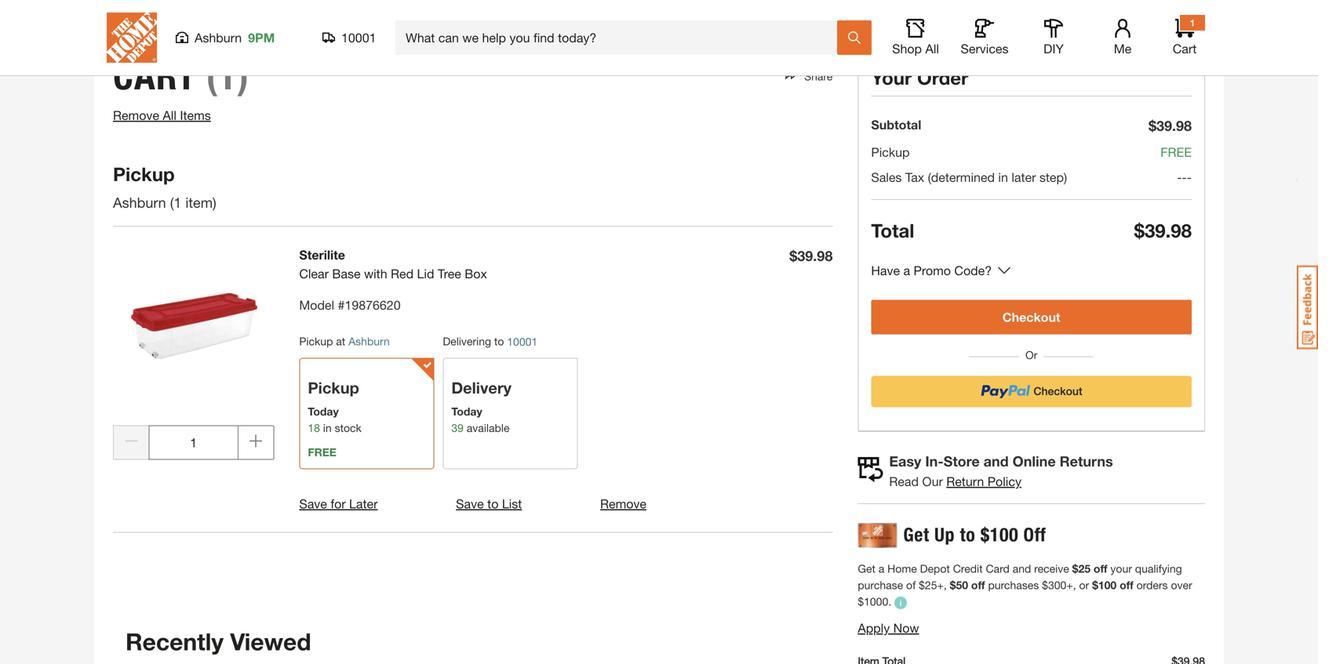 Task type: vqa. For each thing, say whether or not it's contained in the screenshot.
Plus within the With The Home Depot's free, interactive livestream workshops, our associates can help you take on projects, teach you how to care for different areas of your home, plus so much more. See what's available and register today.
no



Task type: describe. For each thing, give the bounding box(es) containing it.
recently viewed
[[126, 628, 311, 656]]

purchase
[[858, 579, 904, 592]]

pickup left "at"
[[299, 335, 333, 348]]

easy in-store and online returns read our return policy
[[890, 453, 1114, 489]]

me
[[1114, 41, 1132, 56]]

checkout button
[[872, 300, 1192, 335]]

share link
[[798, 70, 833, 83]]

me button
[[1098, 19, 1148, 57]]

1 vertical spatial $100
[[1093, 579, 1117, 592]]

orders
[[1137, 579, 1168, 592]]

pickup up sales
[[872, 145, 910, 160]]

pickup at ashburn
[[299, 335, 390, 348]]

remove for remove
[[601, 497, 647, 512]]

39
[[452, 422, 464, 435]]

today for pickup
[[308, 405, 339, 418]]

qualifying
[[1136, 563, 1183, 576]]

cart 1
[[1173, 17, 1197, 56]]

2 vertical spatial ashburn
[[349, 335, 390, 348]]

get for get a home depot credit card and receive $25 off
[[858, 563, 876, 576]]

have
[[872, 263, 900, 278]]

a for home
[[879, 563, 885, 576]]

policy
[[988, 475, 1022, 489]]

item
[[186, 194, 213, 211]]

get a home depot credit card and receive $25 off
[[858, 563, 1108, 576]]

2 vertical spatial $39.98
[[790, 248, 833, 265]]

$50
[[950, 579, 969, 592]]

recently
[[126, 628, 224, 656]]

delivery
[[452, 379, 512, 397]]

9pm
[[248, 30, 275, 45]]

promo
[[914, 263, 951, 278]]

services
[[961, 41, 1009, 56]]

model
[[299, 298, 334, 313]]

at
[[336, 335, 346, 348]]

remove all items link
[[113, 108, 211, 123]]

$39.98 for total
[[1135, 219, 1192, 242]]

your
[[1111, 563, 1133, 576]]

save to list
[[456, 497, 522, 512]]

checkout
[[1003, 310, 1061, 325]]

remove button
[[601, 495, 647, 514]]

save for later
[[299, 497, 378, 512]]

(
[[170, 194, 174, 211]]

subtotal
[[872, 117, 922, 132]]

1 vertical spatial free
[[308, 446, 337, 459]]

apply
[[858, 621, 890, 636]]

1 - from the left
[[1178, 170, 1183, 185]]

your qualifying purchase of $25+,
[[858, 563, 1183, 592]]

items
[[180, 108, 211, 123]]

red
[[391, 266, 414, 281]]

your order
[[872, 66, 969, 89]]

sales tax (determined in later step)
[[872, 170, 1068, 185]]

$39.98 for subtotal
[[1149, 117, 1192, 134]]

now
[[894, 621, 920, 636]]

product image
[[113, 246, 274, 407]]

available
[[467, 422, 510, 435]]

save to list link
[[456, 497, 522, 512]]

the home depot logo image
[[107, 13, 157, 63]]

return policy link
[[947, 475, 1022, 489]]

all for remove
[[163, 108, 177, 123]]

2 vertical spatial to
[[960, 524, 976, 547]]

0 horizontal spatial $100
[[981, 524, 1019, 547]]

depot
[[921, 563, 950, 576]]

1 vertical spatial 1
[[174, 194, 182, 211]]

1 inside cart 1
[[1191, 17, 1196, 28]]

shop all
[[893, 41, 940, 56]]

10001 button
[[323, 30, 377, 46]]

19876620
[[345, 298, 401, 313]]

(determined
[[928, 170, 995, 185]]

services button
[[960, 19, 1010, 57]]

store
[[944, 453, 980, 470]]

read
[[890, 475, 919, 489]]

card
[[986, 563, 1010, 576]]

0 horizontal spatial off
[[972, 579, 986, 592]]

#
[[338, 298, 345, 313]]

tax
[[906, 170, 925, 185]]

code?
[[955, 263, 992, 278]]

and inside easy in-store and online returns read our return policy
[[984, 453, 1009, 470]]

delivery today 39 available
[[452, 379, 512, 435]]

)
[[213, 194, 216, 211]]

10001 inside delivering to 10001
[[507, 335, 538, 348]]

or
[[1020, 349, 1044, 362]]

easy
[[890, 453, 922, 470]]

get up to $100 off
[[904, 524, 1047, 547]]

save for later button
[[299, 495, 378, 514]]

credit
[[953, 563, 983, 576]]

or
[[1080, 579, 1090, 592]]

pickup today 18 in stock
[[308, 379, 362, 435]]

ashburn for ashburn ( 1 item )
[[113, 194, 166, 211]]

up
[[935, 524, 955, 547]]

credit offer details image
[[895, 597, 908, 610]]

box
[[465, 266, 487, 281]]

---
[[1178, 170, 1192, 185]]



Task type: locate. For each thing, give the bounding box(es) containing it.
off
[[1024, 524, 1047, 547]]

a up the purchase
[[879, 563, 885, 576]]

and up policy
[[984, 453, 1009, 470]]

0 horizontal spatial get
[[858, 563, 876, 576]]

apply now link
[[858, 621, 920, 636]]

$39.98
[[1149, 117, 1192, 134], [1135, 219, 1192, 242], [790, 248, 833, 265]]

0 vertical spatial remove
[[113, 108, 159, 123]]

ashburn
[[195, 30, 242, 45], [113, 194, 166, 211], [349, 335, 390, 348]]

delivering to 10001
[[443, 335, 538, 348]]

0 horizontal spatial save
[[299, 497, 327, 512]]

today inside pickup today 18 in stock
[[308, 405, 339, 418]]

1 vertical spatial all
[[163, 108, 177, 123]]

2 horizontal spatial off
[[1120, 579, 1134, 592]]

0 vertical spatial $100
[[981, 524, 1019, 547]]

later
[[349, 497, 378, 512]]

1 vertical spatial to
[[488, 497, 499, 512]]

return
[[947, 475, 985, 489]]

1 horizontal spatial remove
[[601, 497, 647, 512]]

1 horizontal spatial free
[[1161, 145, 1192, 160]]

0 horizontal spatial remove
[[113, 108, 159, 123]]

1 horizontal spatial 10001
[[507, 335, 538, 348]]

over
[[1172, 579, 1193, 592]]

1 horizontal spatial off
[[1094, 563, 1108, 576]]

ashburn up (1)
[[195, 30, 242, 45]]

0 horizontal spatial today
[[308, 405, 339, 418]]

1 vertical spatial 10001
[[507, 335, 538, 348]]

off down get a home depot credit card and receive $25 off
[[972, 579, 986, 592]]

decrement image
[[125, 435, 138, 448]]

1 horizontal spatial a
[[904, 263, 911, 278]]

3 - from the left
[[1187, 170, 1192, 185]]

0 vertical spatial a
[[904, 263, 911, 278]]

have a promo code?
[[872, 263, 992, 278]]

increment image
[[250, 435, 262, 448]]

0 vertical spatial all
[[926, 41, 940, 56]]

sales
[[872, 170, 902, 185]]

diy
[[1044, 41, 1064, 56]]

1 vertical spatial in
[[323, 422, 332, 435]]

a for promo
[[904, 263, 911, 278]]

all inside shop all button
[[926, 41, 940, 56]]

to for list
[[488, 497, 499, 512]]

1 up cart at right top
[[1191, 17, 1196, 28]]

of
[[907, 579, 916, 592]]

2 save from the left
[[456, 497, 484, 512]]

cart
[[113, 53, 196, 99]]

free down 18
[[308, 446, 337, 459]]

pickup inside pickup today 18 in stock
[[308, 379, 359, 397]]

feedback link image
[[1298, 265, 1319, 350]]

0 vertical spatial ashburn
[[195, 30, 242, 45]]

to left list
[[488, 497, 499, 512]]

off right $25
[[1094, 563, 1108, 576]]

today
[[308, 405, 339, 418], [452, 405, 483, 418]]

1 horizontal spatial in
[[999, 170, 1009, 185]]

ashburn ( 1 item )
[[113, 194, 220, 211]]

base
[[332, 266, 361, 281]]

0 vertical spatial get
[[904, 524, 930, 547]]

ashburn for ashburn 9pm
[[195, 30, 242, 45]]

our
[[923, 475, 943, 489]]

0 horizontal spatial a
[[879, 563, 885, 576]]

pickup up the ashburn ( 1 item )
[[113, 163, 175, 185]]

get up the purchase
[[858, 563, 876, 576]]

all left items
[[163, 108, 177, 123]]

save for save for later
[[299, 497, 327, 512]]

to for 10001
[[494, 335, 504, 348]]

today up 39
[[452, 405, 483, 418]]

share
[[805, 70, 833, 83]]

None text field
[[149, 426, 238, 460]]

1 horizontal spatial $100
[[1093, 579, 1117, 592]]

$39.98 down ---
[[1135, 219, 1192, 242]]

2 today from the left
[[452, 405, 483, 418]]

purchases
[[989, 579, 1040, 592]]

0 vertical spatial to
[[494, 335, 504, 348]]

save for save to list
[[456, 497, 484, 512]]

step)
[[1040, 170, 1068, 185]]

shop all button
[[891, 19, 941, 57]]

10001 link
[[507, 334, 538, 350]]

save left for
[[299, 497, 327, 512]]

with
[[364, 266, 387, 281]]

-
[[1178, 170, 1183, 185], [1183, 170, 1187, 185], [1187, 170, 1192, 185]]

to right the up
[[960, 524, 976, 547]]

sterilite clear base with red lid tree box
[[299, 248, 487, 281]]

What can we help you find today? search field
[[406, 21, 837, 54]]

$1000.
[[858, 596, 892, 609]]

ashburn 9pm
[[195, 30, 275, 45]]

1 horizontal spatial get
[[904, 524, 930, 547]]

total
[[872, 219, 915, 242]]

in left later
[[999, 170, 1009, 185]]

$25+,
[[919, 579, 947, 592]]

1 horizontal spatial 1
[[1191, 17, 1196, 28]]

$300+,
[[1043, 579, 1077, 592]]

10001
[[341, 30, 376, 45], [507, 335, 538, 348]]

order
[[918, 66, 969, 89]]

1 save from the left
[[299, 497, 327, 512]]

remove for remove all items
[[113, 108, 159, 123]]

1
[[1191, 17, 1196, 28], [174, 194, 182, 211]]

shop
[[893, 41, 922, 56]]

lid
[[417, 266, 434, 281]]

today for delivery
[[452, 405, 483, 418]]

later
[[1012, 170, 1037, 185]]

cart
[[1173, 41, 1197, 56]]

orders over $1000.
[[858, 579, 1193, 609]]

$25
[[1073, 563, 1091, 576]]

1 vertical spatial get
[[858, 563, 876, 576]]

save left list
[[456, 497, 484, 512]]

$100 right or
[[1093, 579, 1117, 592]]

home
[[888, 563, 917, 576]]

off down your
[[1120, 579, 1134, 592]]

in-
[[926, 453, 944, 470]]

1 horizontal spatial ashburn
[[195, 30, 242, 45]]

get for get up to $100 off
[[904, 524, 930, 547]]

1 horizontal spatial today
[[452, 405, 483, 418]]

today inside delivery today 39 available
[[452, 405, 483, 418]]

0 horizontal spatial all
[[163, 108, 177, 123]]

1 horizontal spatial all
[[926, 41, 940, 56]]

0 horizontal spatial 10001
[[341, 30, 376, 45]]

1 vertical spatial ashburn
[[113, 194, 166, 211]]

2 - from the left
[[1183, 170, 1187, 185]]

0 vertical spatial 10001
[[341, 30, 376, 45]]

1 vertical spatial and
[[1013, 563, 1032, 576]]

save inside save for later button
[[299, 497, 327, 512]]

in inside pickup today 18 in stock
[[323, 422, 332, 435]]

a right have
[[904, 263, 911, 278]]

cart (1)
[[113, 53, 250, 99]]

0 horizontal spatial in
[[323, 422, 332, 435]]

1 vertical spatial remove
[[601, 497, 647, 512]]

0 horizontal spatial ashburn
[[113, 194, 166, 211]]

have a promo code? link
[[872, 261, 992, 281]]

and up the purchases
[[1013, 563, 1032, 576]]

1 vertical spatial $39.98
[[1135, 219, 1192, 242]]

free up ---
[[1161, 145, 1192, 160]]

0 horizontal spatial free
[[308, 446, 337, 459]]

$100
[[981, 524, 1019, 547], [1093, 579, 1117, 592]]

all for shop
[[926, 41, 940, 56]]

tree
[[438, 266, 461, 281]]

0 vertical spatial and
[[984, 453, 1009, 470]]

ashburn button
[[349, 335, 390, 348]]

0 horizontal spatial and
[[984, 453, 1009, 470]]

ashburn right "at"
[[349, 335, 390, 348]]

in for sales
[[999, 170, 1009, 185]]

to
[[494, 335, 504, 348], [488, 497, 499, 512], [960, 524, 976, 547]]

1 today from the left
[[308, 405, 339, 418]]

0 vertical spatial 1
[[1191, 17, 1196, 28]]

(1)
[[206, 53, 250, 99]]

2 horizontal spatial ashburn
[[349, 335, 390, 348]]

your
[[872, 66, 912, 89]]

1 vertical spatial a
[[879, 563, 885, 576]]

viewed
[[230, 628, 311, 656]]

model # 19876620
[[299, 298, 401, 313]]

in right 18
[[323, 422, 332, 435]]

off
[[1094, 563, 1108, 576], [972, 579, 986, 592], [1120, 579, 1134, 592]]

all
[[926, 41, 940, 56], [163, 108, 177, 123]]

to inside delivering to 10001
[[494, 335, 504, 348]]

remove all items
[[113, 108, 211, 123]]

1 horizontal spatial save
[[456, 497, 484, 512]]

apply now
[[858, 621, 920, 636]]

online
[[1013, 453, 1056, 470]]

get left the up
[[904, 524, 930, 547]]

delivering
[[443, 335, 491, 348]]

0 vertical spatial free
[[1161, 145, 1192, 160]]

clear
[[299, 266, 329, 281]]

10001 inside '10001' button
[[341, 30, 376, 45]]

to left 10001 link
[[494, 335, 504, 348]]

$50 off purchases $300+, or $100 off
[[950, 579, 1134, 592]]

1 horizontal spatial and
[[1013, 563, 1032, 576]]

diy button
[[1029, 19, 1079, 57]]

$39.98 up ---
[[1149, 117, 1192, 134]]

$100 up card
[[981, 524, 1019, 547]]

list
[[502, 497, 522, 512]]

0 vertical spatial $39.98
[[1149, 117, 1192, 134]]

in for pickup
[[323, 422, 332, 435]]

all right shop
[[926, 41, 940, 56]]

0 vertical spatial in
[[999, 170, 1009, 185]]

pickup up stock
[[308, 379, 359, 397]]

stock
[[335, 422, 362, 435]]

for
[[331, 497, 346, 512]]

0 horizontal spatial 1
[[174, 194, 182, 211]]

free
[[1161, 145, 1192, 160], [308, 446, 337, 459]]

receive
[[1035, 563, 1070, 576]]

sterilite
[[299, 248, 345, 263]]

ashburn left (
[[113, 194, 166, 211]]

today up 18
[[308, 405, 339, 418]]

$39.98 left have
[[790, 248, 833, 265]]

1 left item
[[174, 194, 182, 211]]

credit card icon image
[[858, 524, 897, 549]]



